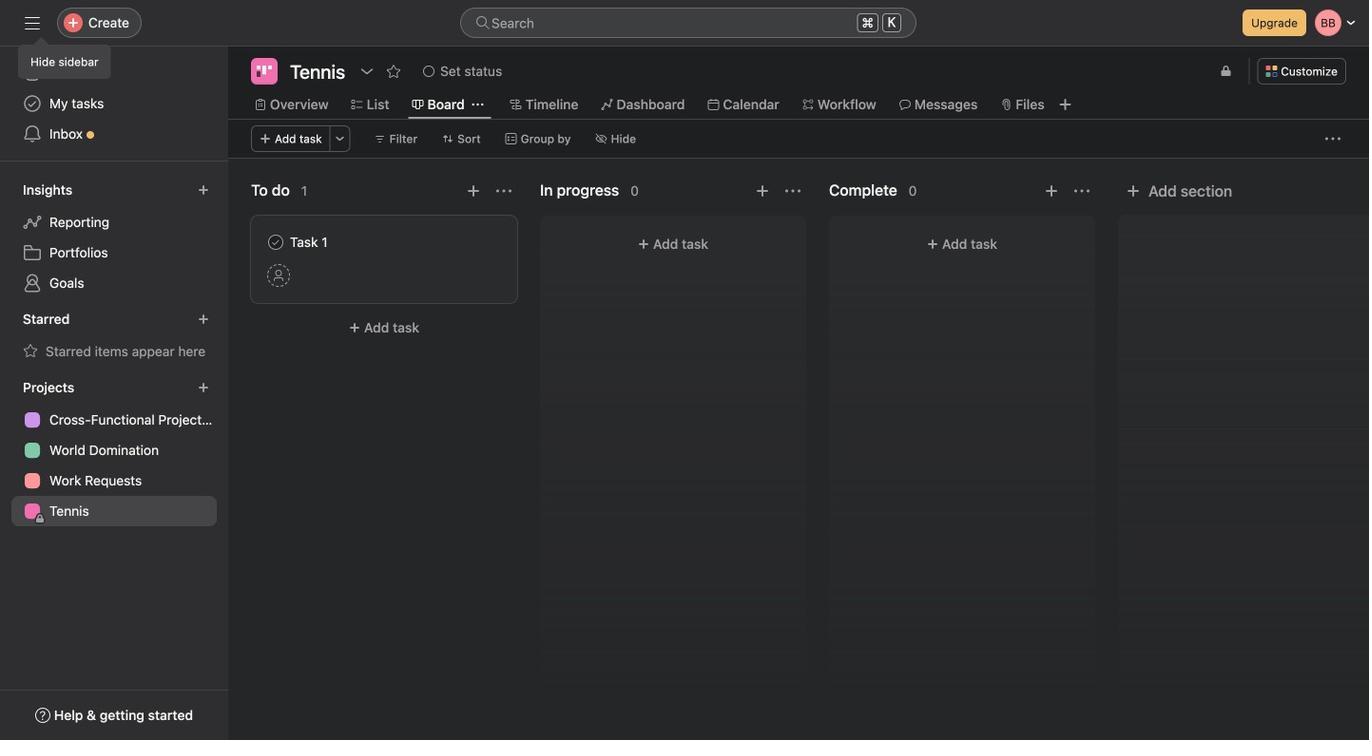 Task type: locate. For each thing, give the bounding box(es) containing it.
add task image left more section actions image
[[755, 184, 770, 199]]

add task image down add tab icon
[[1044, 184, 1059, 199]]

add items to starred image
[[198, 314, 209, 325]]

projects element
[[0, 371, 228, 531]]

Mark complete checkbox
[[264, 231, 287, 254]]

tooltip
[[19, 40, 110, 78]]

starred element
[[0, 302, 228, 371]]

add task image
[[466, 184, 481, 199], [755, 184, 770, 199], [1044, 184, 1059, 199]]

None text field
[[285, 58, 350, 85]]

0 horizontal spatial add task image
[[466, 184, 481, 199]]

1 horizontal spatial more section actions image
[[1075, 184, 1090, 199]]

1 horizontal spatial add task image
[[755, 184, 770, 199]]

more section actions image
[[785, 184, 801, 199]]

more section actions image for first add task image from left
[[496, 184, 512, 199]]

1 more section actions image from the left
[[496, 184, 512, 199]]

2 more section actions image from the left
[[1075, 184, 1090, 199]]

2 horizontal spatial add task image
[[1044, 184, 1059, 199]]

add tab image
[[1058, 97, 1073, 112]]

more section actions image
[[496, 184, 512, 199], [1075, 184, 1090, 199]]

0 horizontal spatial more section actions image
[[496, 184, 512, 199]]

insights element
[[0, 173, 228, 302]]

new insights image
[[198, 184, 209, 196]]

None field
[[460, 8, 917, 38]]

hide sidebar image
[[25, 15, 40, 30]]

add task image down tab actions icon
[[466, 184, 481, 199]]



Task type: vqa. For each thing, say whether or not it's contained in the screenshot.
4th list item
no



Task type: describe. For each thing, give the bounding box(es) containing it.
3 add task image from the left
[[1044, 184, 1059, 199]]

more actions image
[[334, 133, 346, 145]]

1 add task image from the left
[[466, 184, 481, 199]]

new project or portfolio image
[[198, 382, 209, 394]]

board image
[[257, 64, 272, 79]]

2 add task image from the left
[[755, 184, 770, 199]]

add to starred image
[[386, 64, 401, 79]]

global element
[[0, 47, 228, 161]]

tab actions image
[[472, 99, 484, 110]]

mark complete image
[[264, 231, 287, 254]]

show options image
[[360, 64, 375, 79]]

Search tasks, projects, and more text field
[[460, 8, 917, 38]]

more actions image
[[1326, 131, 1341, 146]]

more section actions image for first add task image from the right
[[1075, 184, 1090, 199]]



